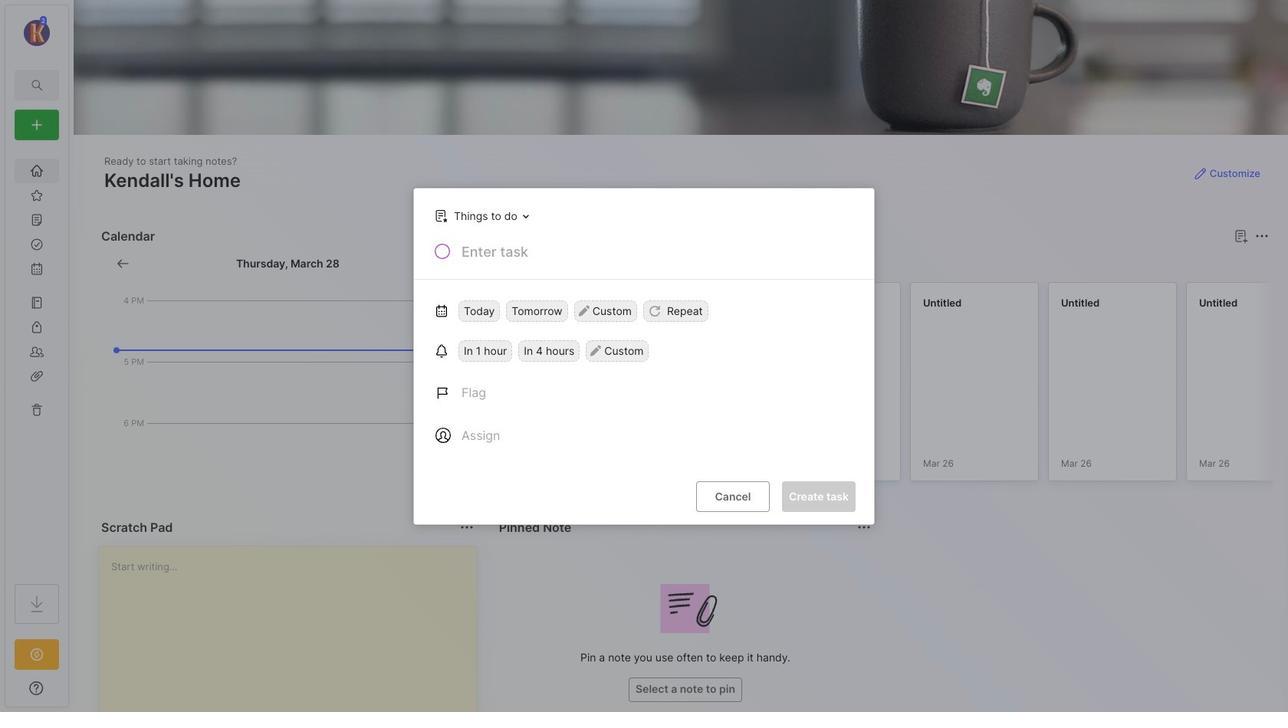 Task type: locate. For each thing, give the bounding box(es) containing it.
tab
[[499, 255, 544, 273]]

Enter task text field
[[460, 242, 856, 268]]

row group
[[496, 282, 1289, 491]]

main element
[[0, 0, 74, 713]]

edit search image
[[28, 76, 46, 94]]

home image
[[29, 163, 44, 179]]

tree
[[5, 150, 68, 571]]



Task type: vqa. For each thing, say whether or not it's contained in the screenshot.
Notes for Notes
no



Task type: describe. For each thing, give the bounding box(es) containing it.
Start writing… text field
[[111, 547, 476, 713]]

Go to note or move task field
[[427, 204, 535, 227]]

tree inside main 'element'
[[5, 150, 68, 571]]

upgrade image
[[28, 646, 46, 664]]



